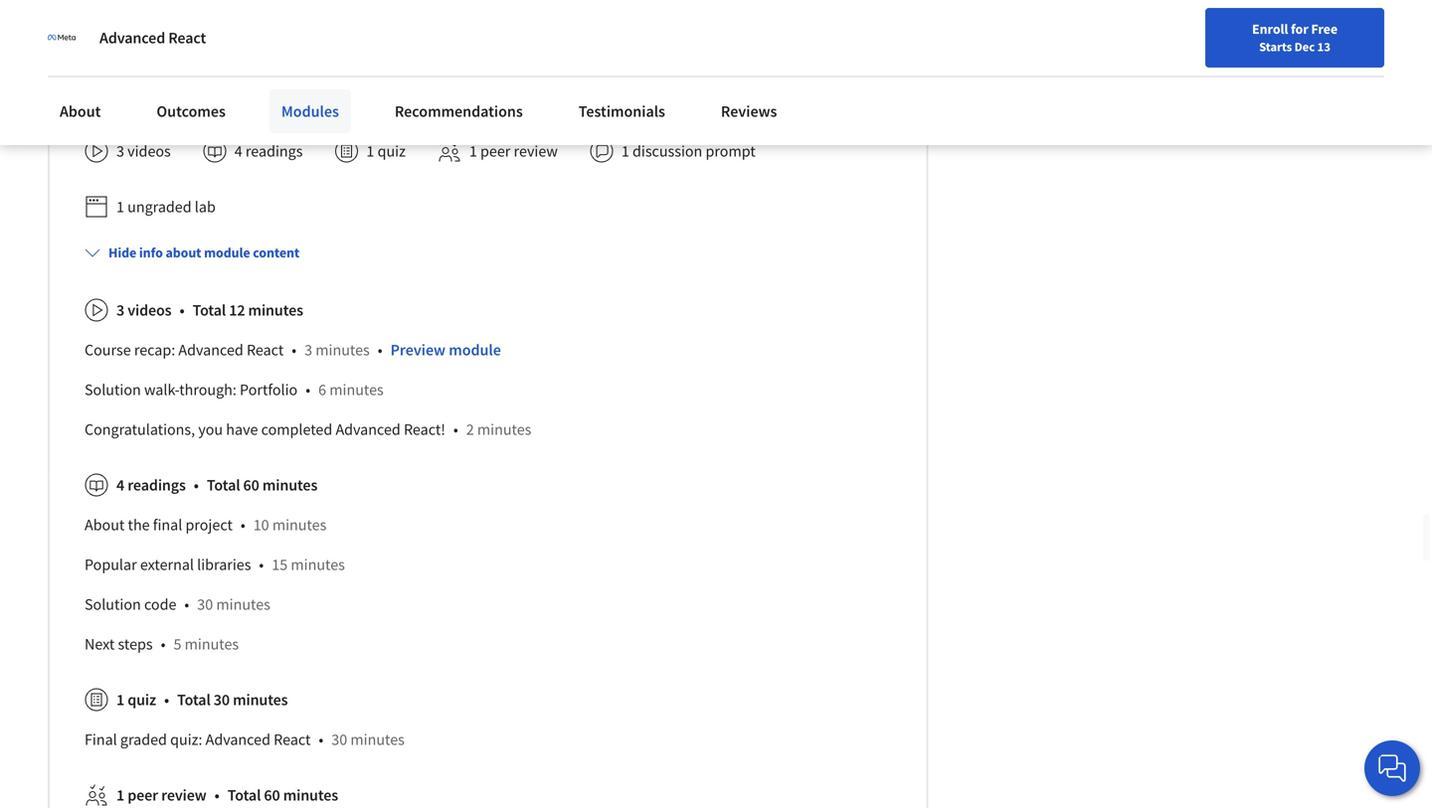 Task type: describe. For each thing, give the bounding box(es) containing it.
show notifications image
[[1201, 25, 1225, 49]]

2 horizontal spatial to
[[757, 62, 771, 82]]

have
[[226, 420, 258, 440]]

2
[[466, 420, 474, 440]]

course
[[529, 62, 573, 82]]

modules
[[281, 101, 339, 121]]

lab
[[195, 197, 216, 217]]

1 horizontal spatial to
[[711, 62, 725, 82]]

in this module, you will be assessed on the key skills covered in the course and create a project to add to your portfolio.
[[85, 62, 869, 82]]

hours
[[168, 29, 201, 47]]

react!
[[404, 420, 446, 440]]

1 horizontal spatial review
[[514, 142, 558, 161]]

course recap: advanced react • 3 minutes • preview module
[[85, 341, 501, 360]]

starts
[[1260, 39, 1293, 55]]

1 down testimonials
[[622, 142, 630, 161]]

what's
[[85, 102, 130, 122]]

solution for solution code
[[85, 595, 141, 615]]

preview module link
[[391, 341, 501, 360]]

3 down what's
[[116, 142, 124, 161]]

final
[[85, 731, 117, 750]]

0 vertical spatial 4
[[131, 29, 138, 47]]

quiz inside hide info about module content region
[[128, 691, 156, 711]]

module,
[[128, 62, 184, 82]]

review inside hide info about module content region
[[161, 786, 207, 806]]

1 horizontal spatial the
[[344, 62, 366, 82]]

reviews
[[721, 101, 778, 121]]

assessed
[[261, 62, 321, 82]]

10
[[253, 516, 269, 536]]

you inside hide info about module content region
[[198, 420, 223, 440]]

total for 4 readings
[[207, 476, 240, 496]]

final graded quiz: advanced react • 30 minutes
[[85, 731, 405, 750]]

enroll for free starts dec 13
[[1253, 20, 1338, 55]]

recap:
[[134, 341, 175, 360]]

1 vertical spatial react
[[247, 341, 284, 360]]

• total 30 minutes
[[164, 691, 288, 711]]

final
[[153, 516, 182, 536]]

1 quiz inside hide info about module content region
[[116, 691, 156, 711]]

0 vertical spatial react
[[168, 28, 206, 48]]

total for 3 videos
[[193, 301, 226, 321]]

total for 1 peer review
[[228, 786, 261, 806]]

recommendations
[[395, 101, 523, 121]]

13
[[1318, 39, 1331, 55]]

1 left the ungraded
[[116, 197, 124, 217]]

advanced up "this" at the left of page
[[99, 28, 165, 48]]

3 left the hours
[[158, 29, 165, 47]]

1 down recommendations
[[470, 142, 477, 161]]

portfolio.
[[807, 62, 869, 82]]

hide info about module content
[[108, 244, 300, 262]]

in
[[85, 62, 97, 82]]

0 vertical spatial you
[[187, 62, 212, 82]]

module
[[85, 29, 128, 47]]

preview
[[391, 341, 446, 360]]

in
[[488, 62, 501, 82]]

course
[[85, 341, 131, 360]]

modules link
[[270, 90, 351, 133]]

about link
[[48, 90, 113, 133]]

enroll
[[1253, 20, 1289, 38]]

hide info about module content button
[[77, 235, 308, 271]]

outcomes
[[157, 101, 226, 121]]

3 up congratulations, you have completed advanced react! • 2 minutes
[[305, 341, 312, 360]]

congratulations, you have completed advanced react! • 2 minutes
[[85, 420, 532, 440]]

testimonials
[[579, 101, 666, 121]]

hide info about module content region
[[85, 283, 892, 809]]

2 horizontal spatial the
[[504, 62, 526, 82]]

ungraded
[[128, 197, 192, 217]]

• total 60 minutes for 1 peer review
[[215, 786, 338, 806]]

popular
[[85, 555, 137, 575]]

be
[[241, 62, 258, 82]]

next
[[85, 635, 115, 655]]

quiz:
[[170, 731, 202, 750]]

key
[[369, 62, 392, 82]]

this
[[101, 62, 125, 82]]

external
[[140, 555, 194, 575]]

for
[[1292, 20, 1309, 38]]

code
[[144, 595, 177, 615]]

6
[[318, 380, 326, 400]]

complete
[[219, 29, 273, 47]]

skills
[[396, 62, 429, 82]]

coursera image
[[24, 16, 150, 48]]

module inside hide info about module content dropdown button
[[204, 244, 250, 262]]

1 horizontal spatial quiz
[[378, 142, 406, 161]]

outcomes link
[[145, 90, 238, 133]]

graded
[[120, 731, 167, 750]]

add
[[728, 62, 754, 82]]

3 videos inside hide info about module content region
[[116, 301, 172, 321]]

next steps • 5 minutes
[[85, 635, 239, 655]]

module 4 • 3 hours to complete
[[85, 29, 273, 47]]

info
[[139, 244, 163, 262]]

1 videos from the top
[[128, 142, 171, 161]]

1 vertical spatial 30
[[214, 691, 230, 711]]

2 vertical spatial react
[[274, 731, 311, 750]]

discussion
[[633, 142, 703, 161]]

total for 1 quiz
[[177, 691, 211, 711]]

• total 12 minutes
[[180, 301, 303, 321]]

advanced down • total 30 minutes
[[206, 731, 271, 750]]

1 down the key
[[367, 142, 374, 161]]

• total 60 minutes for 4 readings
[[194, 476, 318, 496]]



Task type: locate. For each thing, give the bounding box(es) containing it.
review down quiz: at bottom
[[161, 786, 207, 806]]

to right add
[[757, 62, 771, 82]]

about the final project • 10 minutes
[[85, 516, 327, 536]]

about down in
[[60, 101, 101, 121]]

2 vertical spatial 4
[[116, 476, 124, 496]]

0 horizontal spatial project
[[186, 516, 233, 536]]

1 vertical spatial 60
[[264, 786, 280, 806]]

to left add
[[711, 62, 725, 82]]

free
[[1312, 20, 1338, 38]]

walk-
[[144, 380, 179, 400]]

solution down popular
[[85, 595, 141, 615]]

1 3 videos from the top
[[116, 142, 171, 161]]

the inside hide info about module content region
[[128, 516, 150, 536]]

react up module,
[[168, 28, 206, 48]]

0 vertical spatial solution
[[85, 380, 141, 400]]

0 horizontal spatial 1 peer review
[[116, 786, 207, 806]]

project right a on the left top of the page
[[661, 62, 708, 82]]

• total 60 minutes
[[194, 476, 318, 496], [215, 786, 338, 806]]

2 horizontal spatial 4
[[235, 142, 242, 161]]

1 vertical spatial readings
[[128, 476, 186, 496]]

1 horizontal spatial 60
[[264, 786, 280, 806]]

1 peer review
[[470, 142, 558, 161], [116, 786, 207, 806]]

1 vertical spatial videos
[[128, 301, 172, 321]]

1 quiz
[[367, 142, 406, 161], [116, 691, 156, 711]]

will
[[215, 62, 238, 82]]

review
[[514, 142, 558, 161], [161, 786, 207, 806]]

0 vertical spatial videos
[[128, 142, 171, 161]]

0 horizontal spatial 1 quiz
[[116, 691, 156, 711]]

1 horizontal spatial 1 quiz
[[367, 142, 406, 161]]

3 up course
[[116, 301, 124, 321]]

about up popular
[[85, 516, 125, 536]]

1 vertical spatial 1 peer review
[[116, 786, 207, 806]]

3 videos down what's included
[[116, 142, 171, 161]]

videos inside hide info about module content region
[[128, 301, 172, 321]]

0 vertical spatial readings
[[246, 142, 303, 161]]

4 down outcomes link
[[235, 142, 242, 161]]

1 vertical spatial 3 videos
[[116, 301, 172, 321]]

advanced react
[[99, 28, 206, 48]]

1 horizontal spatial module
[[449, 341, 501, 360]]

1 vertical spatial quiz
[[128, 691, 156, 711]]

the right in
[[504, 62, 526, 82]]

1 vertical spatial 4
[[235, 142, 242, 161]]

0 vertical spatial quiz
[[378, 142, 406, 161]]

completed
[[261, 420, 333, 440]]

1 vertical spatial • total 60 minutes
[[215, 786, 338, 806]]

1 vertical spatial 1 quiz
[[116, 691, 156, 711]]

hide
[[108, 244, 136, 262]]

and
[[576, 62, 602, 82]]

meta image
[[48, 24, 76, 52]]

0 horizontal spatial quiz
[[128, 691, 156, 711]]

advanced up through:
[[179, 341, 244, 360]]

about
[[60, 101, 101, 121], [85, 516, 125, 536]]

1 horizontal spatial readings
[[246, 142, 303, 161]]

on
[[324, 62, 341, 82]]

module right the 'preview'
[[449, 341, 501, 360]]

module right about
[[204, 244, 250, 262]]

about
[[166, 244, 201, 262]]

congratulations,
[[85, 420, 195, 440]]

1 horizontal spatial 1 peer review
[[470, 142, 558, 161]]

readings inside hide info about module content region
[[128, 476, 186, 496]]

15
[[272, 555, 288, 575]]

3 videos
[[116, 142, 171, 161], [116, 301, 172, 321]]

0 vertical spatial 4 readings
[[235, 142, 303, 161]]

about for about
[[60, 101, 101, 121]]

peer down graded
[[128, 786, 158, 806]]

total up quiz: at bottom
[[177, 691, 211, 711]]

a
[[650, 62, 658, 82]]

0 horizontal spatial 4
[[116, 476, 124, 496]]

total
[[193, 301, 226, 321], [207, 476, 240, 496], [177, 691, 211, 711], [228, 786, 261, 806]]

4 readings up final
[[116, 476, 186, 496]]

0 vertical spatial project
[[661, 62, 708, 82]]

4 readings down modules
[[235, 142, 303, 161]]

1 horizontal spatial peer
[[481, 142, 511, 161]]

project inside hide info about module content region
[[186, 516, 233, 536]]

30
[[197, 595, 213, 615], [214, 691, 230, 711], [332, 731, 347, 750]]

0 vertical spatial review
[[514, 142, 558, 161]]

quiz up graded
[[128, 691, 156, 711]]

total down final graded quiz: advanced react • 30 minutes
[[228, 786, 261, 806]]

60 down final graded quiz: advanced react • 30 minutes
[[264, 786, 280, 806]]

1 vertical spatial review
[[161, 786, 207, 806]]

1 vertical spatial solution
[[85, 595, 141, 615]]

2 vertical spatial 30
[[332, 731, 347, 750]]

1 quiz up graded
[[116, 691, 156, 711]]

0 horizontal spatial 4 readings
[[116, 476, 186, 496]]

1
[[367, 142, 374, 161], [470, 142, 477, 161], [622, 142, 630, 161], [116, 197, 124, 217], [116, 691, 124, 711], [116, 786, 124, 806]]

prompt
[[706, 142, 756, 161]]

content
[[253, 244, 300, 262]]

covered
[[432, 62, 485, 82]]

60 up 10
[[243, 476, 259, 496]]

1 ungraded lab
[[116, 197, 216, 217]]

• total 60 minutes down final graded quiz: advanced react • 30 minutes
[[215, 786, 338, 806]]

react down • total 30 minutes
[[274, 731, 311, 750]]

menu item
[[1053, 20, 1181, 85]]

12
[[229, 301, 245, 321]]

4 inside hide info about module content region
[[116, 476, 124, 496]]

your
[[774, 62, 804, 82]]

review down course
[[514, 142, 558, 161]]

solution down course
[[85, 380, 141, 400]]

you left have
[[198, 420, 223, 440]]

0 vertical spatial 1 quiz
[[367, 142, 406, 161]]

readings down modules
[[246, 142, 303, 161]]

popular external libraries • 15 minutes
[[85, 555, 345, 575]]

recommendations link
[[383, 90, 535, 133]]

60 for 4 readings
[[243, 476, 259, 496]]

videos
[[128, 142, 171, 161], [128, 301, 172, 321]]

create
[[605, 62, 646, 82]]

solution
[[85, 380, 141, 400], [85, 595, 141, 615]]

peer
[[481, 142, 511, 161], [128, 786, 158, 806]]

0 vertical spatial • total 60 minutes
[[194, 476, 318, 496]]

react
[[168, 28, 206, 48], [247, 341, 284, 360], [274, 731, 311, 750]]

2 solution from the top
[[85, 595, 141, 615]]

included
[[133, 102, 192, 122]]

about for about the final project • 10 minutes
[[85, 516, 125, 536]]

solution for solution walk-through: portfolio
[[85, 380, 141, 400]]

4 right module
[[131, 29, 138, 47]]

0 vertical spatial 3 videos
[[116, 142, 171, 161]]

1 peer review inside hide info about module content region
[[116, 786, 207, 806]]

what's included
[[85, 102, 192, 122]]

1 peer review down recommendations link
[[470, 142, 558, 161]]

0 horizontal spatial 60
[[243, 476, 259, 496]]

60
[[243, 476, 259, 496], [264, 786, 280, 806]]

dec
[[1295, 39, 1315, 55]]

testimonials link
[[567, 90, 678, 133]]

1 vertical spatial project
[[186, 516, 233, 536]]

0 vertical spatial module
[[204, 244, 250, 262]]

1 vertical spatial about
[[85, 516, 125, 536]]

react up portfolio
[[247, 341, 284, 360]]

4 readings
[[235, 142, 303, 161], [116, 476, 186, 496]]

1 horizontal spatial project
[[661, 62, 708, 82]]

the left final
[[128, 516, 150, 536]]

1 up final at the left of the page
[[116, 691, 124, 711]]

0 vertical spatial about
[[60, 101, 101, 121]]

• total 60 minutes up 10
[[194, 476, 318, 496]]

5
[[174, 635, 182, 655]]

1 solution from the top
[[85, 380, 141, 400]]

0 vertical spatial peer
[[481, 142, 511, 161]]

60 for 1 peer review
[[264, 786, 280, 806]]

libraries
[[197, 555, 251, 575]]

through:
[[179, 380, 237, 400]]

info about module content element
[[77, 227, 892, 809]]

total left 12
[[193, 301, 226, 321]]

videos down what's included
[[128, 142, 171, 161]]

0 horizontal spatial peer
[[128, 786, 158, 806]]

module inside hide info about module content region
[[449, 341, 501, 360]]

2 3 videos from the top
[[116, 301, 172, 321]]

chat with us image
[[1377, 753, 1409, 785]]

readings
[[246, 142, 303, 161], [128, 476, 186, 496]]

0 vertical spatial 30
[[197, 595, 213, 615]]

0 vertical spatial 60
[[243, 476, 259, 496]]

reviews link
[[709, 90, 789, 133]]

1 down final at the left of the page
[[116, 786, 124, 806]]

project up popular external libraries • 15 minutes
[[186, 516, 233, 536]]

steps
[[118, 635, 153, 655]]

0 horizontal spatial readings
[[128, 476, 186, 496]]

peer inside hide info about module content region
[[128, 786, 158, 806]]

total up about the final project • 10 minutes
[[207, 476, 240, 496]]

0 horizontal spatial module
[[204, 244, 250, 262]]

0 horizontal spatial to
[[204, 29, 216, 47]]

1 peer review down graded
[[116, 786, 207, 806]]

advanced
[[99, 28, 165, 48], [179, 341, 244, 360], [336, 420, 401, 440], [206, 731, 271, 750]]

2 videos from the top
[[128, 301, 172, 321]]

quiz down recommendations link
[[378, 142, 406, 161]]

1 discussion prompt
[[622, 142, 756, 161]]

4 down the congratulations,
[[116, 476, 124, 496]]

1 vertical spatial peer
[[128, 786, 158, 806]]

you left will
[[187, 62, 212, 82]]

3 videos up recap:
[[116, 301, 172, 321]]

1 vertical spatial module
[[449, 341, 501, 360]]

1 horizontal spatial 4 readings
[[235, 142, 303, 161]]

1 quiz down the key
[[367, 142, 406, 161]]

portfolio
[[240, 380, 298, 400]]

0 horizontal spatial review
[[161, 786, 207, 806]]

to
[[204, 29, 216, 47], [711, 62, 725, 82], [757, 62, 771, 82]]

0 vertical spatial 1 peer review
[[470, 142, 558, 161]]

readings up final
[[128, 476, 186, 496]]

solution walk-through: portfolio • 6 minutes
[[85, 380, 384, 400]]

quiz
[[378, 142, 406, 161], [128, 691, 156, 711]]

1 vertical spatial you
[[198, 420, 223, 440]]

3
[[158, 29, 165, 47], [116, 142, 124, 161], [116, 301, 124, 321], [305, 341, 312, 360]]

4 readings inside hide info about module content region
[[116, 476, 186, 496]]

videos up recap:
[[128, 301, 172, 321]]

peer down recommendations link
[[481, 142, 511, 161]]

the
[[344, 62, 366, 82], [504, 62, 526, 82], [128, 516, 150, 536]]

advanced left react! on the left bottom of the page
[[336, 420, 401, 440]]

the right on
[[344, 62, 366, 82]]

1 horizontal spatial 4
[[131, 29, 138, 47]]

solution code • 30 minutes
[[85, 595, 271, 615]]

to right the hours
[[204, 29, 216, 47]]

0 horizontal spatial the
[[128, 516, 150, 536]]

about inside region
[[85, 516, 125, 536]]

1 vertical spatial 4 readings
[[116, 476, 186, 496]]



Task type: vqa. For each thing, say whether or not it's contained in the screenshot.
peer to the bottom
yes



